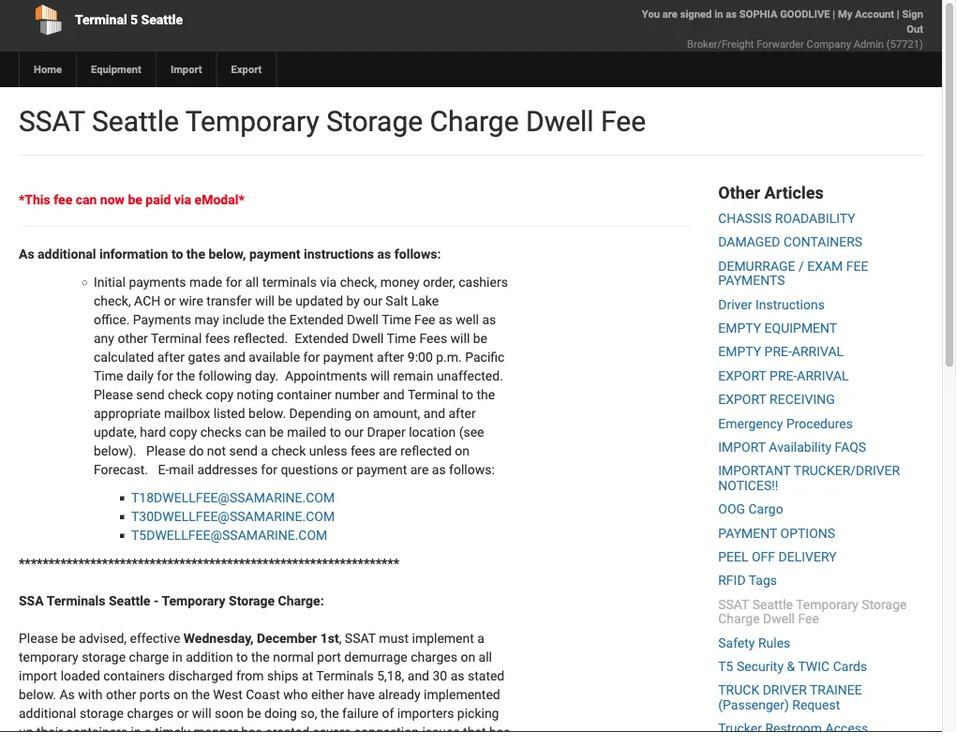 Task type: vqa. For each thing, say whether or not it's contained in the screenshot.
middle 'or'
yes



Task type: locate. For each thing, give the bounding box(es) containing it.
ships
[[267, 669, 299, 684]]

charges down ports
[[127, 706, 174, 722]]

with
[[78, 688, 103, 703]]

a up stated
[[478, 631, 485, 647]]

mail
[[169, 462, 194, 478]]

are down draper
[[379, 444, 398, 459]]

1 horizontal spatial as
[[60, 688, 75, 703]]

trainee
[[811, 683, 863, 699]]

0 vertical spatial containers
[[103, 669, 165, 684]]

please inside initial payments made for all terminals via check, money order, cashiers check, ach or wire transfer will be updated by our salt lake office. payments may include the extended dwell time fee as well as any other terminal fees reflected.  extended dwell time fees will be calculated after gates and available for payment after 9:00 p.m. pacific time daily for the following day.  appointments will remain unaffected. please send check copy noting container number and terminal to the appropriate mailbox listed below. depending on amount, and after update, hard copy checks can be mailed to our draper location (see below).   please do not send a check unless fees are reflected on forecast.   e-mail addresses for questions or payment are as follows:
[[94, 387, 133, 403]]

as inside , ssat must implement a temporary storage charge in addition to the normal port demurrage charges on all import loaded containers discharged from ships at terminals 5,18, and 30 as stated below. as with other ports on the west coast who either have already implemented additional storage charges or will soon be doing so, the failure of importers picking up their containers in a timely manner has created severe congestion issues tha
[[451, 669, 465, 684]]

other up calculated at the top left
[[118, 331, 148, 347]]

containers down charge
[[103, 669, 165, 684]]

cashiers
[[459, 275, 508, 290]]

1 vertical spatial terminal
[[151, 331, 202, 347]]

0 vertical spatial other
[[118, 331, 148, 347]]

are down reflected
[[411, 462, 429, 478]]

as down reflected
[[432, 462, 446, 478]]

on down (see
[[455, 444, 470, 459]]

0 horizontal spatial all
[[246, 275, 259, 290]]

empty down empty equipment link
[[719, 344, 762, 360]]

our
[[363, 294, 383, 309], [345, 425, 364, 440]]

office. payments
[[94, 312, 191, 328]]

temporary down 'delivery'
[[797, 597, 859, 613]]

follows: up money at the left
[[395, 247, 441, 262]]

1 vertical spatial storage
[[80, 706, 124, 722]]

or inside , ssat must implement a temporary storage charge in addition to the normal port demurrage charges on all import loaded containers discharged from ships at terminals 5,18, and 30 as stated below. as with other ports on the west coast who either have already implemented additional storage charges or will soon be doing so, the failure of importers picking up their containers in a timely manner has created severe congestion issues tha
[[177, 706, 189, 722]]

payment down draper
[[357, 462, 407, 478]]

t18dwellfee@ssamarine.com
[[131, 491, 335, 506]]

as inside , ssat must implement a temporary storage charge in addition to the normal port demurrage charges on all import loaded containers discharged from ships at terminals 5,18, and 30 as stated below. as with other ports on the west coast who either have already implemented additional storage charges or will soon be doing so, the failure of importers picking up their containers in a timely manner has created severe congestion issues tha
[[60, 688, 75, 703]]

loaded
[[61, 669, 100, 684]]

please up appropriate
[[94, 387, 133, 403]]

payments
[[129, 275, 186, 290]]

1 vertical spatial pre-
[[770, 368, 798, 384]]

0 horizontal spatial charge
[[430, 105, 519, 138]]

for right 'daily'
[[157, 369, 173, 384]]

signed
[[681, 8, 712, 20]]

0 vertical spatial all
[[246, 275, 259, 290]]

0 horizontal spatial are
[[379, 444, 398, 459]]

be up pacific
[[474, 331, 488, 347]]

1 horizontal spatial terminals
[[316, 669, 374, 684]]

emergency
[[719, 416, 784, 431]]

questions
[[281, 462, 338, 478]]

may
[[195, 312, 219, 328]]

pre-
[[765, 344, 793, 360], [770, 368, 798, 384]]

1 vertical spatial charges
[[127, 706, 174, 722]]

check, down initial
[[94, 294, 131, 309]]

2 vertical spatial terminal
[[408, 387, 459, 403]]

ssa
[[19, 594, 44, 609]]

2 horizontal spatial fee
[[799, 612, 820, 627]]

our right by
[[363, 294, 383, 309]]

and up amount,
[[383, 387, 405, 403]]

export up export receiving link
[[719, 368, 767, 384]]

&
[[788, 659, 796, 675]]

check up mailbox
[[168, 387, 203, 403]]

export
[[231, 63, 262, 76]]

be up has
[[247, 706, 261, 722]]

1 vertical spatial follows:
[[449, 462, 495, 478]]

to up unless
[[330, 425, 342, 440]]

1 horizontal spatial via
[[320, 275, 337, 290]]

1 horizontal spatial ssat
[[345, 631, 376, 647]]

fees
[[420, 331, 448, 347]]

coast
[[246, 688, 280, 703]]

draper
[[367, 425, 406, 440]]

severe
[[313, 725, 351, 733]]

storage
[[327, 105, 423, 138], [229, 594, 275, 609], [863, 597, 908, 613]]

terminals right 'ssa'
[[47, 594, 106, 609]]

in down please be advised, effective wednesday, december 1st
[[172, 650, 183, 666]]

the up the from
[[251, 650, 270, 666]]

t30dwellfee@ssamarine.com link
[[131, 509, 335, 525]]

effective
[[130, 631, 180, 647]]

pre- down empty equipment link
[[765, 344, 793, 360]]

after up (see
[[449, 406, 476, 422]]

reflected
[[401, 444, 452, 459]]

for up transfer
[[226, 275, 242, 290]]

to down 'unaffected.'
[[462, 387, 474, 403]]

1 vertical spatial send
[[229, 444, 258, 459]]

1 horizontal spatial |
[[898, 8, 900, 20]]

all up transfer
[[246, 275, 259, 290]]

t18dwellfee@ssamarine.com link
[[131, 491, 335, 506]]

terminals down port
[[316, 669, 374, 684]]

to up the from
[[237, 650, 248, 666]]

appointments
[[285, 369, 368, 384]]

follows: down (see
[[449, 462, 495, 478]]

0 vertical spatial terminal
[[75, 12, 127, 27]]

1 horizontal spatial below.
[[249, 406, 286, 422]]

2 vertical spatial fee
[[799, 612, 820, 627]]

1 vertical spatial charge
[[719, 612, 760, 627]]

do
[[189, 444, 204, 459]]

containers down with at the bottom left of the page
[[66, 725, 128, 733]]

west
[[213, 688, 243, 703]]

rules
[[759, 635, 791, 651]]

0 horizontal spatial charges
[[127, 706, 174, 722]]

other inside initial payments made for all terminals via check, money order, cashiers check, ach or wire transfer will be updated by our salt lake office. payments may include the extended dwell time fee as well as any other terminal fees reflected.  extended dwell time fees will be calculated after gates and available for payment after 9:00 p.m. pacific time daily for the following day.  appointments will remain unaffected. please send check copy noting container number and terminal to the appropriate mailbox listed below. depending on amount, and after update, hard copy checks can be mailed to our draper location (see below).   please do not send a check unless fees are reflected on forecast.   e-mail addresses for questions or payment are as follows:
[[118, 331, 148, 347]]

already
[[378, 688, 421, 703]]

via right paid on the left
[[174, 192, 191, 208]]

in right the signed
[[715, 8, 724, 20]]

copy down mailbox
[[169, 425, 197, 440]]

will down well
[[451, 331, 470, 347]]

1 horizontal spatial check
[[271, 444, 306, 459]]

can right fee
[[76, 192, 97, 208]]

0 horizontal spatial fees
[[205, 331, 230, 347]]

2 horizontal spatial storage
[[863, 597, 908, 613]]

0 vertical spatial copy
[[206, 387, 234, 403]]

1 vertical spatial in
[[172, 650, 183, 666]]

check
[[168, 387, 203, 403], [271, 444, 306, 459]]

,
[[339, 631, 342, 647]]

as down loaded
[[60, 688, 75, 703]]

time down salt
[[382, 312, 411, 328]]

temporary
[[185, 105, 320, 138], [162, 594, 226, 609], [797, 597, 859, 613]]

2 vertical spatial time
[[94, 369, 123, 384]]

0 horizontal spatial send
[[136, 387, 165, 403]]

1 horizontal spatial in
[[172, 650, 183, 666]]

and left 30
[[408, 669, 430, 684]]

1 horizontal spatial can
[[245, 425, 266, 440]]

container
[[277, 387, 332, 403]]

1 vertical spatial all
[[479, 650, 493, 666]]

0 horizontal spatial terminals
[[47, 594, 106, 609]]

arrival up receiving
[[798, 368, 850, 384]]

0 vertical spatial are
[[663, 8, 678, 20]]

0 horizontal spatial in
[[131, 725, 141, 733]]

picking
[[458, 706, 500, 722]]

0 vertical spatial via
[[174, 192, 191, 208]]

can inside initial payments made for all terminals via check, money order, cashiers check, ach or wire transfer will be updated by our salt lake office. payments may include the extended dwell time fee as well as any other terminal fees reflected.  extended dwell time fees will be calculated after gates and available for payment after 9:00 p.m. pacific time daily for the following day.  appointments will remain unaffected. please send check copy noting container number and terminal to the appropriate mailbox listed below. depending on amount, and after update, hard copy checks can be mailed to our draper location (see below).   please do not send a check unless fees are reflected on forecast.   e-mail addresses for questions or payment are as follows:
[[245, 425, 266, 440]]

as down *this
[[19, 247, 34, 262]]

time up "9:00"
[[387, 331, 417, 347]]

following
[[198, 369, 252, 384]]

request
[[793, 698, 841, 713]]

seattle down tags
[[753, 597, 794, 613]]

1 horizontal spatial all
[[479, 650, 493, 666]]

1 vertical spatial fee
[[415, 312, 436, 328]]

or down unless
[[342, 462, 353, 478]]

seattle left -
[[109, 594, 151, 609]]

december
[[257, 631, 317, 647]]

0 vertical spatial charge
[[430, 105, 519, 138]]

as left sophia
[[726, 8, 737, 20]]

fee
[[847, 259, 869, 274]]

| left the my
[[833, 8, 836, 20]]

charge inside other articles chassis roadability damaged containers demurrage / exam fee payments driver instructions empty equipment empty pre-arrival export pre-arrival export receiving emergency procedures import availability faqs important trucker/driver notices!! oog cargo payment options peel off delivery rfid tags ssat seattle temporary storage charge dwell fee safety rules t5 security & twic cards truck driver trainee (passenger) request
[[719, 612, 760, 627]]

lake
[[412, 294, 439, 309]]

all up stated
[[479, 650, 493, 666]]

wire
[[179, 294, 203, 309]]

charge:
[[278, 594, 324, 609]]

and
[[224, 350, 246, 365], [383, 387, 405, 403], [424, 406, 446, 422], [408, 669, 430, 684]]

a left 'timely'
[[145, 725, 152, 733]]

terminals
[[47, 594, 106, 609], [316, 669, 374, 684]]

chassis
[[719, 211, 772, 226]]

import availability faqs link
[[719, 440, 867, 455]]

truck driver trainee (passenger) request link
[[719, 683, 863, 713]]

via up 'updated'
[[320, 275, 337, 290]]

after up remain
[[377, 350, 405, 365]]

0 horizontal spatial please
[[19, 631, 58, 647]]

1 horizontal spatial a
[[261, 444, 268, 459]]

1 vertical spatial below.
[[19, 688, 56, 703]]

1 vertical spatial other
[[106, 688, 136, 703]]

fees down draper
[[351, 444, 376, 459]]

for left "questions"
[[261, 462, 278, 478]]

1 horizontal spatial check,
[[340, 275, 377, 290]]

0 horizontal spatial fee
[[415, 312, 436, 328]]

terminals inside , ssat must implement a temporary storage charge in addition to the normal port demurrage charges on all import loaded containers discharged from ships at terminals 5,18, and 30 as stated below. as with other ports on the west coast who either have already implemented additional storage charges or will soon be doing so, the failure of importers picking up their containers in a timely manner has created severe congestion issues tha
[[316, 669, 374, 684]]

0 horizontal spatial a
[[145, 725, 152, 733]]

be right the now
[[128, 192, 142, 208]]

via inside initial payments made for all terminals via check, money order, cashiers check, ach or wire transfer will be updated by our salt lake office. payments may include the extended dwell time fee as well as any other terminal fees reflected.  extended dwell time fees will be calculated after gates and available for payment after 9:00 p.m. pacific time daily for the following day.  appointments will remain unaffected. please send check copy noting container number and terminal to the appropriate mailbox listed below. depending on amount, and after update, hard copy checks can be mailed to our draper location (see below).   please do not send a check unless fees are reflected on forecast.   e-mail addresses for questions or payment are as follows:
[[320, 275, 337, 290]]

2 vertical spatial a
[[145, 725, 152, 733]]

1 vertical spatial additional
[[19, 706, 76, 722]]

2 horizontal spatial in
[[715, 8, 724, 20]]

as
[[19, 247, 34, 262], [60, 688, 75, 703]]

2 vertical spatial in
[[131, 725, 141, 733]]

0 vertical spatial terminals
[[47, 594, 106, 609]]

1 vertical spatial a
[[478, 631, 485, 647]]

as additional information to the below, payment instructions as follows:
[[19, 247, 441, 262]]

the down gates
[[177, 369, 195, 384]]

temporary
[[19, 650, 78, 666]]

0 horizontal spatial below.
[[19, 688, 56, 703]]

1 vertical spatial can
[[245, 425, 266, 440]]

order,
[[423, 275, 456, 290]]

0 vertical spatial can
[[76, 192, 97, 208]]

0 vertical spatial payment
[[249, 247, 301, 262]]

ssat down rfid
[[719, 597, 750, 613]]

1 empty from the top
[[719, 321, 762, 336]]

initial payments made for all terminals via check, money order, cashiers check, ach or wire transfer will be updated by our salt lake office. payments may include the extended dwell time fee as well as any other terminal fees reflected.  extended dwell time fees will be calculated after gates and available for payment after 9:00 p.m. pacific time daily for the following day.  appointments will remain unaffected. please send check copy noting container number and terminal to the appropriate mailbox listed below. depending on amount, and after update, hard copy checks can be mailed to our draper location (see below).   please do not send a check unless fees are reflected on forecast.   e-mail addresses for questions or payment are as follows:
[[94, 275, 508, 478]]

fee
[[601, 105, 647, 138], [415, 312, 436, 328], [799, 612, 820, 627]]

manner
[[194, 725, 238, 733]]

| left sign
[[898, 8, 900, 20]]

any
[[94, 331, 114, 347]]

1 vertical spatial empty
[[719, 344, 762, 360]]

extended
[[290, 312, 344, 328], [295, 331, 349, 347]]

our up unless
[[345, 425, 364, 440]]

wednesday,
[[184, 631, 254, 647]]

0 vertical spatial please
[[94, 387, 133, 403]]

up
[[19, 725, 33, 733]]

a right not
[[261, 444, 268, 459]]

important trucker/driver notices!! link
[[719, 464, 901, 494]]

send up addresses
[[229, 444, 258, 459]]

listed
[[214, 406, 245, 422]]

normal
[[273, 650, 314, 666]]

will up manner
[[192, 706, 212, 722]]

2 vertical spatial or
[[177, 706, 189, 722]]

ssat inside other articles chassis roadability damaged containers demurrage / exam fee payments driver instructions empty equipment empty pre-arrival export pre-arrival export receiving emergency procedures import availability faqs important trucker/driver notices!! oog cargo payment options peel off delivery rfid tags ssat seattle temporary storage charge dwell fee safety rules t5 security & twic cards truck driver trainee (passenger) request
[[719, 597, 750, 613]]

ssat down home
[[19, 105, 85, 138]]

import
[[171, 63, 202, 76]]

fee inside other articles chassis roadability damaged containers demurrage / exam fee payments driver instructions empty equipment empty pre-arrival export pre-arrival export receiving emergency procedures import availability faqs important trucker/driver notices!! oog cargo payment options peel off delivery rfid tags ssat seattle temporary storage charge dwell fee safety rules t5 security & twic cards truck driver trainee (passenger) request
[[799, 612, 820, 627]]

0 vertical spatial export
[[719, 368, 767, 384]]

below. down noting
[[249, 406, 286, 422]]

0 vertical spatial below.
[[249, 406, 286, 422]]

other
[[118, 331, 148, 347], [106, 688, 136, 703]]

fees down may
[[205, 331, 230, 347]]

by
[[347, 294, 360, 309]]

export
[[719, 368, 767, 384], [719, 392, 767, 408]]

check, up by
[[340, 275, 377, 290]]

dwell
[[526, 105, 594, 138], [347, 312, 379, 328], [352, 331, 384, 347], [764, 612, 796, 627]]

as right 30
[[451, 669, 465, 684]]

0 vertical spatial as
[[19, 247, 34, 262]]

the down 'unaffected.'
[[477, 387, 496, 403]]

0 vertical spatial fee
[[601, 105, 647, 138]]

1 vertical spatial ssat
[[719, 597, 750, 613]]

1 vertical spatial as
[[60, 688, 75, 703]]

all inside , ssat must implement a temporary storage charge in addition to the normal port demurrage charges on all import loaded containers discharged from ships at terminals 5,18, and 30 as stated below. as with other ports on the west coast who either have already implemented additional storage charges or will soon be doing so, the failure of importers picking up their containers in a timely manner has created severe congestion issues tha
[[479, 650, 493, 666]]

storage down with at the bottom left of the page
[[80, 706, 124, 722]]

export up emergency
[[719, 392, 767, 408]]

2 empty from the top
[[719, 344, 762, 360]]

ssat inside , ssat must implement a temporary storage charge in addition to the normal port demurrage charges on all import loaded containers discharged from ships at terminals 5,18, and 30 as stated below. as with other ports on the west coast who either have already implemented additional storage charges or will soon be doing so, the failure of importers picking up their containers in a timely manner has created severe congestion issues tha
[[345, 631, 376, 647]]

1 vertical spatial are
[[379, 444, 398, 459]]

1 horizontal spatial follows:
[[449, 462, 495, 478]]

t5
[[719, 659, 734, 675]]

checks
[[201, 425, 242, 440]]

1st
[[321, 631, 339, 647]]

0 vertical spatial in
[[715, 8, 724, 20]]

30
[[433, 669, 448, 684]]

after left gates
[[157, 350, 185, 365]]

implemented
[[424, 688, 501, 703]]

check down the mailed
[[271, 444, 306, 459]]

in left 'timely'
[[131, 725, 141, 733]]

0 vertical spatial follows:
[[395, 247, 441, 262]]

1 horizontal spatial please
[[94, 387, 133, 403]]

delivery
[[779, 550, 837, 565]]

you
[[642, 8, 660, 20]]

send down 'daily'
[[136, 387, 165, 403]]

can down listed
[[245, 425, 266, 440]]

seattle
[[141, 12, 183, 27], [92, 105, 179, 138], [109, 594, 151, 609], [753, 597, 794, 613]]

payment up appointments
[[323, 350, 374, 365]]

fee inside initial payments made for all terminals via check, money order, cashiers check, ach or wire transfer will be updated by our salt lake office. payments may include the extended dwell time fee as well as any other terminal fees reflected.  extended dwell time fees will be calculated after gates and available for payment after 9:00 p.m. pacific time daily for the following day.  appointments will remain unaffected. please send check copy noting container number and terminal to the appropriate mailbox listed below. depending on amount, and after update, hard copy checks can be mailed to our draper location (see below).   please do not send a check unless fees are reflected on forecast.   e-mail addresses for questions or payment are as follows:
[[415, 312, 436, 328]]

1 vertical spatial terminals
[[316, 669, 374, 684]]

0 horizontal spatial follows:
[[395, 247, 441, 262]]

as inside you are signed in as sophia goodlive | my account | sign out broker/freight forwarder company admin (57721)
[[726, 8, 737, 20]]

all
[[246, 275, 259, 290], [479, 650, 493, 666]]

damaged
[[719, 235, 781, 250]]

1 vertical spatial fees
[[351, 444, 376, 459]]

1 vertical spatial check
[[271, 444, 306, 459]]

1 vertical spatial export
[[719, 392, 767, 408]]

either
[[311, 688, 344, 703]]

1 horizontal spatial fee
[[601, 105, 647, 138]]

1 vertical spatial check,
[[94, 294, 131, 309]]

have
[[348, 688, 375, 703]]

time
[[382, 312, 411, 328], [387, 331, 417, 347], [94, 369, 123, 384]]

forwarder
[[757, 38, 805, 50]]

additional up initial
[[38, 247, 96, 262]]

other right with at the bottom left of the page
[[106, 688, 136, 703]]

additional up their
[[19, 706, 76, 722]]

terminal up gates
[[151, 331, 202, 347]]

issues
[[423, 725, 460, 733]]

rfid tags link
[[719, 573, 778, 589]]

1 horizontal spatial after
[[377, 350, 405, 365]]

who
[[284, 688, 308, 703]]

company
[[807, 38, 852, 50]]

1 horizontal spatial are
[[411, 462, 429, 478]]

on down number
[[355, 406, 370, 422]]



Task type: describe. For each thing, give the bounding box(es) containing it.
import link
[[156, 52, 216, 87]]

available
[[249, 350, 300, 365]]

seattle right 5
[[141, 12, 183, 27]]

will up include
[[255, 294, 275, 309]]

export receiving link
[[719, 392, 836, 408]]

paid
[[146, 192, 171, 208]]

p.m.
[[436, 350, 462, 365]]

dwell inside other articles chassis roadability damaged containers demurrage / exam fee payments driver instructions empty equipment empty pre-arrival export pre-arrival export receiving emergency procedures import availability faqs important trucker/driver notices!! oog cargo payment options peel off delivery rfid tags ssat seattle temporary storage charge dwell fee safety rules t5 security & twic cards truck driver trainee (passenger) request
[[764, 612, 796, 627]]

t18dwellfee@ssamarine.com t30dwellfee@ssamarine.com t5dwellfee@ssamarine.com
[[131, 491, 335, 544]]

instructions
[[756, 297, 825, 312]]

updated
[[296, 294, 343, 309]]

the down discharged
[[192, 688, 210, 703]]

1 horizontal spatial storage
[[327, 105, 423, 138]]

as up money at the left
[[378, 247, 391, 262]]

you are signed in as sophia goodlive | my account | sign out broker/freight forwarder company admin (57721)
[[642, 8, 924, 50]]

/
[[799, 259, 805, 274]]

0 horizontal spatial can
[[76, 192, 97, 208]]

0 horizontal spatial terminal
[[75, 12, 127, 27]]

the right include
[[268, 312, 286, 328]]

calculated
[[94, 350, 154, 365]]

1 | from the left
[[833, 8, 836, 20]]

important
[[719, 464, 791, 479]]

export link
[[216, 52, 276, 87]]

5
[[130, 12, 138, 27]]

0 horizontal spatial storage
[[229, 594, 275, 609]]

receiving
[[770, 392, 836, 408]]

has
[[241, 725, 263, 733]]

temporary down export
[[185, 105, 320, 138]]

seattle down equipment
[[92, 105, 179, 138]]

0 vertical spatial time
[[382, 312, 411, 328]]

0 vertical spatial fees
[[205, 331, 230, 347]]

money
[[381, 275, 420, 290]]

be down terminals
[[278, 294, 292, 309]]

2 vertical spatial payment
[[357, 462, 407, 478]]

be left the mailed
[[270, 425, 284, 440]]

and up location on the bottom of page
[[424, 406, 446, 422]]

stated
[[468, 669, 505, 684]]

to up payments
[[172, 247, 183, 262]]

via for paid
[[174, 192, 191, 208]]

0 vertical spatial send
[[136, 387, 165, 403]]

via for terminals
[[320, 275, 337, 290]]

the up severe
[[321, 706, 339, 722]]

on up stated
[[461, 650, 476, 666]]

below. inside initial payments made for all terminals via check, money order, cashiers check, ach or wire transfer will be updated by our salt lake office. payments may include the extended dwell time fee as well as any other terminal fees reflected.  extended dwell time fees will be calculated after gates and available for payment after 9:00 p.m. pacific time daily for the following day.  appointments will remain unaffected. please send check copy noting container number and terminal to the appropriate mailbox listed below. depending on amount, and after update, hard copy checks can be mailed to our draper location (see below).   please do not send a check unless fees are reflected on forecast.   e-mail addresses for questions or payment are as follows:
[[249, 406, 286, 422]]

congestion
[[354, 725, 419, 733]]

1 horizontal spatial fees
[[351, 444, 376, 459]]

2 horizontal spatial after
[[449, 406, 476, 422]]

all inside initial payments made for all terminals via check, money order, cashiers check, ach or wire transfer will be updated by our salt lake office. payments may include the extended dwell time fee as well as any other terminal fees reflected.  extended dwell time fees will be calculated after gates and available for payment after 9:00 p.m. pacific time daily for the following day.  appointments will remain unaffected. please send check copy noting container number and terminal to the appropriate mailbox listed below. depending on amount, and after update, hard copy checks can be mailed to our draper location (see below).   please do not send a check unless fees are reflected on forecast.   e-mail addresses for questions or payment are as follows:
[[246, 275, 259, 290]]

number
[[335, 387, 380, 403]]

made
[[190, 275, 223, 290]]

will inside , ssat must implement a temporary storage charge in addition to the normal port demurrage charges on all import loaded containers discharged from ships at terminals 5,18, and 30 as stated below. as with other ports on the west coast who either have already implemented additional storage charges or will soon be doing so, the failure of importers picking up their containers in a timely manner has created severe congestion issues tha
[[192, 706, 212, 722]]

to inside , ssat must implement a temporary storage charge in addition to the normal port demurrage charges on all import loaded containers discharged from ships at terminals 5,18, and 30 as stated below. as with other ports on the west coast who either have already implemented additional storage charges or will soon be doing so, the failure of importers picking up their containers in a timely manner has created severe congestion issues tha
[[237, 650, 248, 666]]

include
[[223, 312, 265, 328]]

1 vertical spatial payment
[[323, 350, 374, 365]]

tags
[[749, 573, 778, 589]]

driver
[[719, 297, 753, 312]]

other articles chassis roadability damaged containers demurrage / exam fee payments driver instructions empty equipment empty pre-arrival export pre-arrival export receiving emergency procedures import availability faqs important trucker/driver notices!! oog cargo payment options peel off delivery rfid tags ssat seattle temporary storage charge dwell fee safety rules t5 security & twic cards truck driver trainee (passenger) request
[[719, 183, 908, 713]]

will up number
[[371, 369, 390, 384]]

0 vertical spatial arrival
[[793, 344, 844, 360]]

transfer
[[207, 294, 252, 309]]

temporary right -
[[162, 594, 226, 609]]

and inside , ssat must implement a temporary storage charge in addition to the normal port demurrage charges on all import loaded containers discharged from ships at terminals 5,18, and 30 as stated below. as with other ports on the west coast who either have already implemented additional storage charges or will soon be doing so, the failure of importers picking up their containers in a timely manner has created severe congestion issues tha
[[408, 669, 430, 684]]

0 vertical spatial check,
[[340, 275, 377, 290]]

security
[[737, 659, 784, 675]]

2 horizontal spatial terminal
[[408, 387, 459, 403]]

1 horizontal spatial send
[[229, 444, 258, 459]]

1 vertical spatial arrival
[[798, 368, 850, 384]]

must
[[379, 631, 409, 647]]

terminal 5 seattle
[[75, 12, 183, 27]]

0 vertical spatial our
[[363, 294, 383, 309]]

t30dwellfee@ssamarine.com
[[131, 509, 335, 525]]

terminal 5 seattle link
[[19, 0, 380, 39]]

ach
[[134, 294, 161, 309]]

(passenger)
[[719, 698, 790, 713]]

2 horizontal spatial or
[[342, 462, 353, 478]]

driver instructions link
[[719, 297, 825, 312]]

and up following
[[224, 350, 246, 365]]

0 vertical spatial extended
[[290, 312, 344, 328]]

cards
[[834, 659, 868, 675]]

from
[[236, 669, 264, 684]]

1 vertical spatial please
[[19, 631, 58, 647]]

additional inside , ssat must implement a temporary storage charge in addition to the normal port demurrage charges on all import loaded containers discharged from ships at terminals 5,18, and 30 as stated below. as with other ports on the west coast who either have already implemented additional storage charges or will soon be doing so, the failure of importers picking up their containers in a timely manner has created severe congestion issues tha
[[19, 706, 76, 722]]

admin
[[854, 38, 885, 50]]

location
[[409, 425, 456, 440]]

0 vertical spatial ssat
[[19, 105, 85, 138]]

implement
[[412, 631, 475, 647]]

1 horizontal spatial copy
[[206, 387, 234, 403]]

empty equipment link
[[719, 321, 838, 336]]

1 vertical spatial our
[[345, 425, 364, 440]]

initial
[[94, 275, 126, 290]]

emergency procedures link
[[719, 416, 854, 431]]

in inside you are signed in as sophia goodlive | my account | sign out broker/freight forwarder company admin (57721)
[[715, 8, 724, 20]]

noting
[[237, 387, 274, 403]]

addition
[[186, 650, 233, 666]]

(57721)
[[887, 38, 924, 50]]

be up the temporary
[[61, 631, 76, 647]]

for up appointments
[[304, 350, 320, 365]]

as left well
[[439, 312, 453, 328]]

export pre-arrival link
[[719, 368, 850, 384]]

1 export from the top
[[719, 368, 767, 384]]

2 export from the top
[[719, 392, 767, 408]]

0 horizontal spatial after
[[157, 350, 185, 365]]

are inside you are signed in as sophia goodlive | my account | sign out broker/freight forwarder company admin (57721)
[[663, 8, 678, 20]]

a inside initial payments made for all terminals via check, money order, cashiers check, ach or wire transfer will be updated by our salt lake office. payments may include the extended dwell time fee as well as any other terminal fees reflected.  extended dwell time fees will be calculated after gates and available for payment after 9:00 p.m. pacific time daily for the following day.  appointments will remain unaffected. please send check copy noting container number and terminal to the appropriate mailbox listed below. depending on amount, and after update, hard copy checks can be mailed to our draper location (see below).   please do not send a check unless fees are reflected on forecast.   e-mail addresses for questions or payment are as follows:
[[261, 444, 268, 459]]

1 vertical spatial time
[[387, 331, 417, 347]]

account
[[856, 8, 895, 20]]

created
[[266, 725, 310, 733]]

2 | from the left
[[898, 8, 900, 20]]

pacific
[[465, 350, 505, 365]]

0 vertical spatial charges
[[411, 650, 458, 666]]

1 vertical spatial extended
[[295, 331, 349, 347]]

storage inside other articles chassis roadability damaged containers demurrage / exam fee payments driver instructions empty equipment empty pre-arrival export pre-arrival export receiving emergency procedures import availability faqs important trucker/driver notices!! oog cargo payment options peel off delivery rfid tags ssat seattle temporary storage charge dwell fee safety rules t5 security & twic cards truck driver trainee (passenger) request
[[863, 597, 908, 613]]

the up made
[[187, 247, 205, 262]]

unaffected.
[[437, 369, 504, 384]]

payment
[[719, 526, 778, 541]]

update,
[[94, 425, 137, 440]]

t5 security & twic cards link
[[719, 659, 868, 675]]

oog cargo link
[[719, 502, 784, 517]]

0 vertical spatial storage
[[82, 650, 126, 666]]

please be advised, effective wednesday, december 1st
[[19, 631, 339, 647]]

so,
[[301, 706, 317, 722]]

below. inside , ssat must implement a temporary storage charge in addition to the normal port demurrage charges on all import loaded containers discharged from ships at terminals 5,18, and 30 as stated below. as with other ports on the west coast who either have already implemented additional storage charges or will soon be doing so, the failure of importers picking up their containers in a timely manner has created severe congestion issues tha
[[19, 688, 56, 703]]

demurrage
[[345, 650, 408, 666]]

1 vertical spatial containers
[[66, 725, 128, 733]]

gates
[[188, 350, 221, 365]]

0 horizontal spatial as
[[19, 247, 34, 262]]

seattle inside other articles chassis roadability damaged containers demurrage / exam fee payments driver instructions empty equipment empty pre-arrival export pre-arrival export receiving emergency procedures import availability faqs important trucker/driver notices!! oog cargo payment options peel off delivery rfid tags ssat seattle temporary storage charge dwell fee safety rules t5 security & twic cards truck driver trainee (passenger) request
[[753, 597, 794, 613]]

demurrage / exam fee payments link
[[719, 259, 869, 288]]

0 vertical spatial pre-
[[765, 344, 793, 360]]

options
[[781, 526, 836, 541]]

1 vertical spatial copy
[[169, 425, 197, 440]]

mailbox
[[164, 406, 210, 422]]

as right well
[[483, 312, 497, 328]]

, ssat must implement a temporary storage charge in addition to the normal port demurrage charges on all import loaded containers discharged from ships at terminals 5,18, and 30 as stated below. as with other ports on the west coast who either have already implemented additional storage charges or will soon be doing so, the failure of importers picking up their containers in a timely manner has created severe congestion issues tha
[[19, 631, 511, 733]]

follows: inside initial payments made for all terminals via check, money order, cashiers check, ach or wire transfer will be updated by our salt lake office. payments may include the extended dwell time fee as well as any other terminal fees reflected.  extended dwell time fees will be calculated after gates and available for payment after 9:00 p.m. pacific time daily for the following day.  appointments will remain unaffected. please send check copy noting container number and terminal to the appropriate mailbox listed below. depending on amount, and after update, hard copy checks can be mailed to our draper location (see below).   please do not send a check unless fees are reflected on forecast.   e-mail addresses for questions or payment are as follows:
[[449, 462, 495, 478]]

*this fee can now be paid via emodal*
[[19, 192, 245, 208]]

procedures
[[787, 416, 854, 431]]

be inside , ssat must implement a temporary storage charge in addition to the normal port demurrage charges on all import loaded containers discharged from ships at terminals 5,18, and 30 as stated below. as with other ports on the west coast who either have already implemented additional storage charges or will soon be doing so, the failure of importers picking up their containers in a timely manner has created severe congestion issues tha
[[247, 706, 261, 722]]

discharged
[[168, 669, 233, 684]]

trucker/driver
[[794, 464, 901, 479]]

0 vertical spatial additional
[[38, 247, 96, 262]]

their
[[37, 725, 63, 733]]

sign
[[903, 8, 924, 20]]

hard
[[140, 425, 166, 440]]

other inside , ssat must implement a temporary storage charge in addition to the normal port demurrage charges on all import loaded containers discharged from ships at terminals 5,18, and 30 as stated below. as with other ports on the west coast who either have already implemented additional storage charges or will soon be doing so, the failure of importers picking up their containers in a timely manner has created severe congestion issues tha
[[106, 688, 136, 703]]

on right ports
[[174, 688, 188, 703]]

availability
[[770, 440, 832, 455]]

0 horizontal spatial or
[[164, 294, 176, 309]]

0 vertical spatial check
[[168, 387, 203, 403]]

notices!!
[[719, 478, 779, 494]]

off
[[752, 550, 776, 565]]

t5dwellfee@ssamarine.com link
[[131, 528, 328, 544]]

importers
[[398, 706, 454, 722]]

temporary inside other articles chassis roadability damaged containers demurrage / exam fee payments driver instructions empty equipment empty pre-arrival export pre-arrival export receiving emergency procedures import availability faqs important trucker/driver notices!! oog cargo payment options peel off delivery rfid tags ssat seattle temporary storage charge dwell fee safety rules t5 security & twic cards truck driver trainee (passenger) request
[[797, 597, 859, 613]]

import
[[19, 669, 57, 684]]

exam
[[808, 259, 844, 274]]

*this
[[19, 192, 50, 208]]



